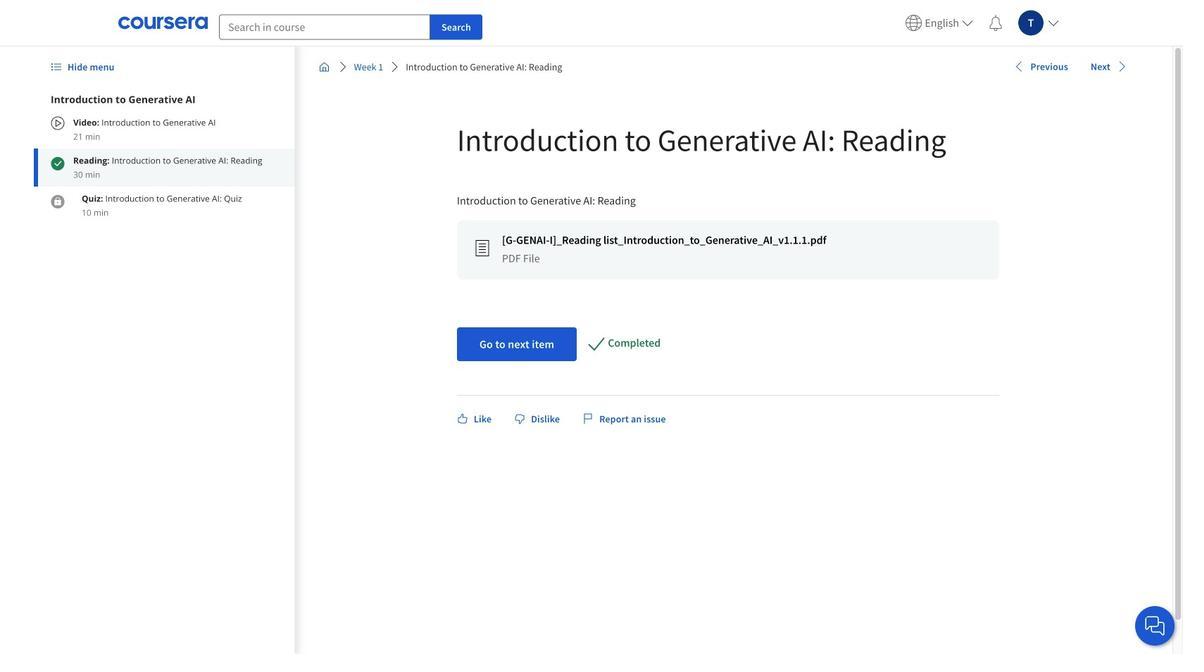 Task type: describe. For each thing, give the bounding box(es) containing it.
home image
[[319, 61, 330, 73]]

Search in course text field
[[219, 14, 430, 40]]

reading completed element
[[608, 336, 661, 353]]

coursera image
[[118, 12, 208, 34]]



Task type: vqa. For each thing, say whether or not it's contained in the screenshot.
':' related to Build a Full Website using WordPress
no



